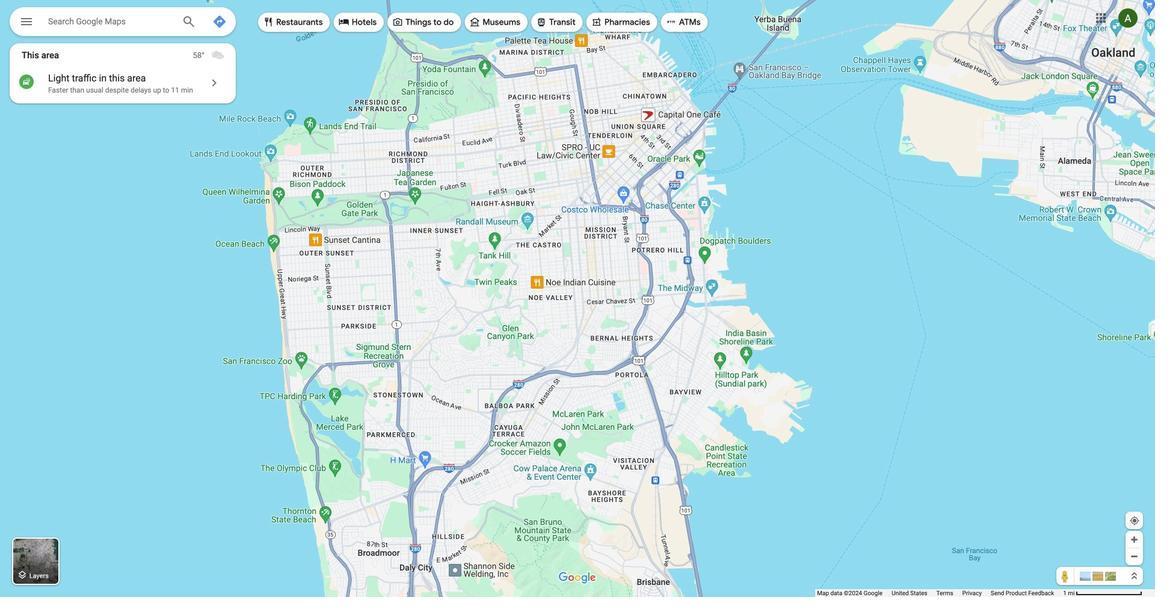 Task type: vqa. For each thing, say whether or not it's contained in the screenshot.
This Area region at the left of the page
yes



Task type: locate. For each thing, give the bounding box(es) containing it.
zoom out image
[[1130, 552, 1139, 561]]

zoom in image
[[1130, 535, 1139, 545]]

None field
[[48, 14, 172, 28]]

None search field
[[10, 7, 236, 40]]

google maps element
[[0, 0, 1155, 597]]

google account: augustus odena  
(augustus@adept.ai) image
[[1118, 9, 1138, 28]]

cloudy image
[[211, 48, 225, 63]]



Task type: describe. For each thing, give the bounding box(es) containing it.
Search Google Maps field
[[10, 7, 236, 40]]

show street view coverage image
[[1057, 567, 1075, 585]]

none search field inside google maps element
[[10, 7, 236, 40]]

show your location image
[[1129, 516, 1140, 526]]

none field inside search google maps field
[[48, 14, 172, 28]]

this area region
[[10, 43, 236, 103]]



